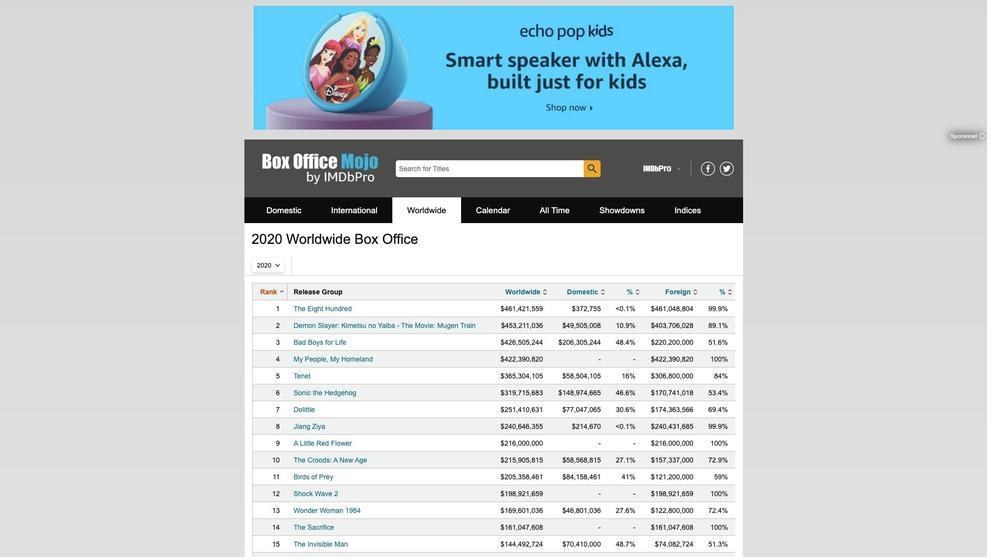 Task type: describe. For each thing, give the bounding box(es) containing it.
popover image
[[678, 167, 681, 170]]

sponsored content section
[[254, 6, 986, 138]]



Task type: vqa. For each thing, say whether or not it's contained in the screenshot.
dropdown "icon"
yes



Task type: locate. For each thing, give the bounding box(es) containing it.
dropdown image
[[276, 263, 280, 267]]

Search for Titles search field
[[396, 160, 584, 177]]

None submit
[[584, 160, 601, 177]]



